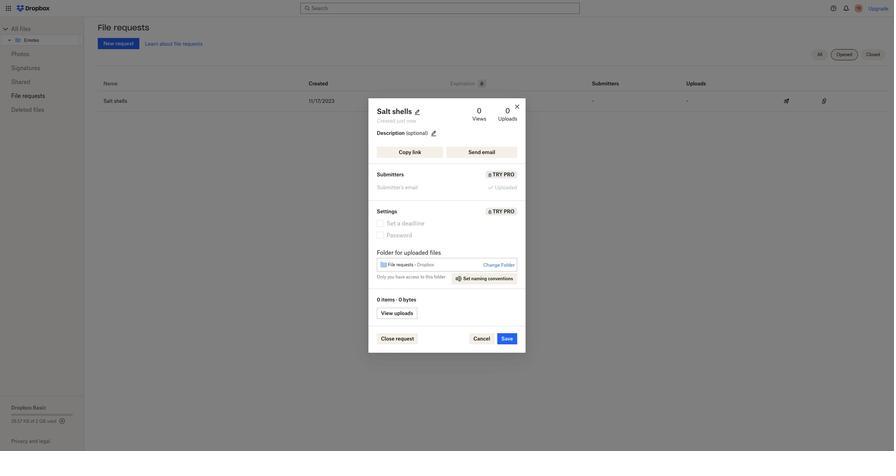 Task type: vqa. For each thing, say whether or not it's contained in the screenshot.
Salt shells in the dialog
yes



Task type: locate. For each thing, give the bounding box(es) containing it.
0 up uploads
[[505, 107, 510, 115]]

0 vertical spatial created
[[309, 81, 328, 87]]

1 horizontal spatial column header
[[686, 71, 714, 88]]

created for created just now
[[377, 118, 395, 124]]

0 vertical spatial set
[[387, 220, 396, 227]]

set inside button
[[463, 277, 470, 282]]

1 horizontal spatial salt shells
[[377, 107, 412, 116]]

0 vertical spatial salt shells
[[103, 98, 127, 104]]

0 views
[[472, 107, 486, 122]]

files inside dialog
[[430, 250, 441, 257]]

salt shells inside table
[[103, 98, 127, 104]]

files up the emotes
[[20, 25, 31, 32]]

all files link
[[11, 23, 84, 35]]

all inside all files link
[[11, 25, 18, 32]]

0 vertical spatial email
[[482, 150, 495, 155]]

try pro for password
[[493, 209, 515, 215]]

0 horizontal spatial all
[[11, 25, 18, 32]]

try pro
[[493, 172, 515, 178], [493, 209, 515, 215]]

change
[[483, 263, 500, 268]]

files inside tree
[[20, 25, 31, 32]]

1 pro from the top
[[504, 172, 515, 178]]

1 vertical spatial all
[[817, 52, 823, 57]]

folder
[[377, 250, 394, 257], [501, 263, 515, 268]]

2 vertical spatial pro trial element
[[486, 208, 517, 216]]

salt down name
[[103, 98, 113, 104]]

0 vertical spatial file
[[98, 23, 111, 32]]

dialog
[[369, 99, 526, 353]]

all up photos
[[11, 25, 18, 32]]

1 vertical spatial file requests
[[11, 93, 45, 100]]

all inside all button
[[817, 52, 823, 57]]

1 horizontal spatial all
[[817, 52, 823, 57]]

settings
[[377, 209, 397, 215]]

0 vertical spatial all
[[11, 25, 18, 32]]

shells inside row
[[114, 98, 127, 104]]

0 horizontal spatial file requests
[[11, 93, 45, 100]]

salt for created just now
[[377, 107, 391, 116]]

2
[[36, 420, 38, 425]]

0 vertical spatial shells
[[114, 98, 127, 104]]

1 horizontal spatial email
[[482, 150, 495, 155]]

1 vertical spatial try
[[493, 209, 503, 215]]

shells up just
[[392, 107, 412, 116]]

pro trial element for password
[[486, 208, 517, 216]]

file requests up learn
[[98, 23, 149, 32]]

email for send email
[[482, 150, 495, 155]]

salt shells up created just now
[[377, 107, 412, 116]]

pro trial element for uploaded
[[486, 171, 517, 179]]

uploaded
[[404, 250, 429, 257]]

1 vertical spatial set
[[463, 277, 470, 282]]

email inside button
[[482, 150, 495, 155]]

send
[[468, 150, 481, 155]]

shells inside dialog
[[392, 107, 412, 116]]

·
[[396, 297, 397, 303]]

0 horizontal spatial column header
[[592, 71, 620, 88]]

0 vertical spatial dropbox
[[417, 263, 434, 268]]

0 vertical spatial try
[[493, 172, 503, 178]]

0 vertical spatial pro trial element
[[475, 80, 486, 88]]

2 horizontal spatial file
[[388, 263, 395, 268]]

try
[[493, 172, 503, 178], [493, 209, 503, 215]]

files for deleted files
[[33, 107, 44, 114]]

all left 'opened'
[[817, 52, 823, 57]]

folder inside button
[[501, 263, 515, 268]]

28.57
[[11, 420, 22, 425]]

salt shells for created just now
[[377, 107, 412, 116]]

folder left for
[[377, 250, 394, 257]]

0 vertical spatial pro
[[504, 172, 515, 178]]

0 horizontal spatial set
[[387, 220, 396, 227]]

pro
[[504, 172, 515, 178], [504, 209, 515, 215]]

1 row from the top
[[98, 68, 889, 91]]

uploads
[[394, 311, 413, 317]]

0 vertical spatial file requests
[[98, 23, 149, 32]]

salt
[[103, 98, 113, 104], [377, 107, 391, 116]]

1 horizontal spatial file
[[98, 23, 111, 32]]

table
[[98, 68, 889, 112]]

email for submitter's email
[[405, 185, 418, 191]]

this
[[426, 275, 433, 280]]

set
[[387, 220, 396, 227], [463, 277, 470, 282]]

1 vertical spatial salt shells
[[377, 107, 412, 116]]

dropbox up the "28.57"
[[11, 406, 32, 411]]

1 vertical spatial folder
[[501, 263, 515, 268]]

1 vertical spatial try pro
[[493, 209, 515, 215]]

try down the 'uploaded'
[[493, 209, 503, 215]]

view
[[381, 311, 393, 317]]

requests right file
[[183, 41, 203, 47]]

set naming conventions button
[[451, 274, 517, 285]]

files
[[20, 25, 31, 32], [33, 107, 44, 114], [430, 250, 441, 257]]

0 horizontal spatial email
[[405, 185, 418, 191]]

send email button
[[446, 147, 517, 158]]

1 vertical spatial dropbox
[[11, 406, 32, 411]]

all for all
[[817, 52, 823, 57]]

shells down name
[[114, 98, 127, 104]]

1 horizontal spatial created
[[377, 118, 395, 124]]

conventions
[[488, 277, 513, 282]]

dropbox basic
[[11, 406, 46, 411]]

set left a
[[387, 220, 396, 227]]

to
[[421, 275, 424, 280]]

-
[[450, 98, 452, 104], [592, 98, 594, 104], [686, 98, 688, 104]]

for
[[395, 250, 402, 257]]

dropbox logo - go to the homepage image
[[14, 3, 52, 14]]

2 pro from the top
[[504, 209, 515, 215]]

2 row from the top
[[98, 91, 889, 112]]

pro up the 'uploaded'
[[504, 172, 515, 178]]

pro trial element up the 'uploaded'
[[486, 171, 517, 179]]

upgrade link
[[869, 5, 889, 11]]

1 try pro from the top
[[493, 172, 515, 178]]

try up the 'uploaded'
[[493, 172, 503, 178]]

0 inside 0 views
[[477, 107, 482, 115]]

1 vertical spatial files
[[33, 107, 44, 114]]

created up description
[[377, 118, 395, 124]]

0 horizontal spatial folder
[[377, 250, 394, 257]]

created button
[[309, 80, 328, 88]]

0 up views
[[477, 107, 482, 115]]

2 vertical spatial files
[[430, 250, 441, 257]]

files down the file requests link
[[33, 107, 44, 114]]

access
[[406, 275, 419, 280]]

salt shells
[[103, 98, 127, 104], [377, 107, 412, 116]]

dropbox right •
[[417, 263, 434, 268]]

column header
[[592, 71, 620, 88], [686, 71, 714, 88]]

all button
[[812, 49, 828, 60]]

0 horizontal spatial files
[[20, 25, 31, 32]]

cell inside table
[[851, 91, 889, 111]]

salt up created just now
[[377, 107, 391, 116]]

email right submitter's
[[405, 185, 418, 191]]

1 vertical spatial salt
[[377, 107, 391, 116]]

1 try from the top
[[493, 172, 503, 178]]

1 horizontal spatial files
[[33, 107, 44, 114]]

photos
[[11, 51, 29, 58]]

file requests up deleted files
[[11, 93, 45, 100]]

gb
[[39, 420, 46, 425]]

0
[[477, 107, 482, 115], [505, 107, 510, 115], [377, 297, 380, 303], [399, 297, 402, 303]]

try for uploaded
[[493, 172, 503, 178]]

0 inside 0 uploads
[[505, 107, 510, 115]]

all files tree
[[1, 23, 84, 46]]

0 vertical spatial try pro
[[493, 172, 515, 178]]

1 vertical spatial shells
[[392, 107, 412, 116]]

pro down the 'uploaded'
[[504, 209, 515, 215]]

1 horizontal spatial file requests
[[98, 23, 149, 32]]

dialog containing 0
[[369, 99, 526, 353]]

password
[[387, 232, 412, 239]]

signatures
[[11, 65, 40, 72]]

cell
[[851, 91, 889, 111]]

pro trial element up 0 views
[[475, 80, 486, 88]]

1 - from the left
[[450, 98, 452, 104]]

naming
[[471, 277, 487, 282]]

3 - from the left
[[686, 98, 688, 104]]

opened button
[[831, 49, 858, 60]]

save button
[[497, 334, 517, 345]]

shared link
[[11, 75, 73, 89]]

salt inside dialog
[[377, 107, 391, 116]]

set left naming
[[463, 277, 470, 282]]

shells
[[114, 98, 127, 104], [392, 107, 412, 116]]

(
[[406, 130, 408, 136]]

pro trial element
[[475, 80, 486, 88], [486, 171, 517, 179], [486, 208, 517, 216]]

1 vertical spatial pro
[[504, 209, 515, 215]]

all
[[11, 25, 18, 32], [817, 52, 823, 57]]

created inside table
[[309, 81, 328, 87]]

0 horizontal spatial file
[[11, 93, 21, 100]]

email right send
[[482, 150, 495, 155]]

1 vertical spatial file
[[11, 93, 21, 100]]

pro for uploaded
[[504, 172, 515, 178]]

email
[[482, 150, 495, 155], [405, 185, 418, 191]]

try for password
[[493, 209, 503, 215]]

signatures link
[[11, 61, 73, 75]]

privacy
[[11, 439, 28, 445]]

file
[[98, 23, 111, 32], [11, 93, 21, 100], [388, 263, 395, 268]]

0 horizontal spatial salt
[[103, 98, 113, 104]]

2 horizontal spatial -
[[686, 98, 688, 104]]

2 horizontal spatial files
[[430, 250, 441, 257]]

submitters
[[377, 172, 404, 178]]

table containing name
[[98, 68, 889, 112]]

0 horizontal spatial -
[[450, 98, 452, 104]]

0 left items
[[377, 297, 380, 303]]

2 try pro from the top
[[493, 209, 515, 215]]

try pro down the 'uploaded'
[[493, 209, 515, 215]]

created for created
[[309, 81, 328, 87]]

close request
[[381, 336, 414, 342]]

created up 11/17/2023
[[309, 81, 328, 87]]

1 horizontal spatial folder
[[501, 263, 515, 268]]

1 vertical spatial pro trial element
[[486, 171, 517, 179]]

11/17/2023
[[309, 98, 335, 104]]

2 try from the top
[[493, 209, 503, 215]]

deleted files
[[11, 107, 44, 114]]

2 vertical spatial file
[[388, 263, 395, 268]]

file requests
[[98, 23, 149, 32], [11, 93, 45, 100]]

files right uploaded
[[430, 250, 441, 257]]

row
[[98, 68, 889, 91], [98, 91, 889, 112]]

1 vertical spatial created
[[377, 118, 395, 124]]

0 horizontal spatial salt shells
[[103, 98, 127, 104]]

1 horizontal spatial shells
[[392, 107, 412, 116]]

1 column header from the left
[[592, 71, 620, 88]]

deleted
[[11, 107, 32, 114]]

requests
[[114, 23, 149, 32], [183, 41, 203, 47], [22, 93, 45, 100], [396, 263, 414, 268]]

1 horizontal spatial salt
[[377, 107, 391, 116]]

0 for 0 uploads
[[505, 107, 510, 115]]

folder up conventions
[[501, 263, 515, 268]]

try pro up the 'uploaded'
[[493, 172, 515, 178]]

0 vertical spatial files
[[20, 25, 31, 32]]

1 vertical spatial email
[[405, 185, 418, 191]]

0 vertical spatial salt
[[103, 98, 113, 104]]

shells for 11/17/2023
[[114, 98, 127, 104]]

0 horizontal spatial created
[[309, 81, 328, 87]]

pro trial element down the 'uploaded'
[[486, 208, 517, 216]]

1 horizontal spatial -
[[592, 98, 594, 104]]

you
[[387, 275, 394, 280]]

2 - from the left
[[592, 98, 594, 104]]

requests left •
[[396, 263, 414, 268]]

0 horizontal spatial shells
[[114, 98, 127, 104]]

salt inside row
[[103, 98, 113, 104]]

salt shells down name
[[103, 98, 127, 104]]

1 horizontal spatial set
[[463, 277, 470, 282]]

kb
[[23, 420, 29, 425]]

request
[[396, 336, 414, 342]]

only you have access to this folder
[[377, 275, 446, 280]]

0 items · 0 bytes
[[377, 297, 416, 303]]

description
[[377, 130, 405, 136]]



Task type: describe. For each thing, give the bounding box(es) containing it.
have
[[396, 275, 405, 280]]

link
[[413, 150, 421, 155]]

set for set a deadline
[[387, 220, 396, 227]]

created just now
[[377, 118, 416, 124]]

)
[[426, 130, 428, 136]]

optional
[[408, 130, 426, 136]]

of
[[30, 420, 34, 425]]

privacy and legal
[[11, 439, 50, 445]]

photos link
[[11, 47, 73, 61]]

send email image
[[782, 97, 791, 105]]

emotes link
[[14, 36, 77, 44]]

close request button
[[377, 334, 418, 345]]

file
[[174, 41, 181, 47]]

set a deadline
[[387, 220, 425, 227]]

copy
[[399, 150, 411, 155]]

folder
[[434, 275, 446, 280]]

0 vertical spatial folder
[[377, 250, 394, 257]]

about
[[160, 41, 173, 47]]

used
[[47, 420, 56, 425]]

deleted files link
[[11, 103, 73, 117]]

1 horizontal spatial dropbox
[[417, 263, 434, 268]]

file inside dialog
[[388, 263, 395, 268]]

bytes
[[403, 297, 416, 303]]

deadline
[[402, 220, 425, 227]]

folder for uploaded files
[[377, 250, 441, 257]]

requests up deleted files
[[22, 93, 45, 100]]

legal
[[39, 439, 50, 445]]

description ( optional )
[[377, 130, 428, 136]]

row containing salt shells
[[98, 91, 889, 112]]

shared
[[11, 79, 30, 86]]

close
[[381, 336, 395, 342]]

closed button
[[861, 49, 886, 60]]

pro for password
[[504, 209, 515, 215]]

global header element
[[0, 0, 894, 17]]

salt shells for 11/17/2023
[[103, 98, 127, 104]]

views
[[472, 116, 486, 122]]

•
[[415, 263, 416, 268]]

learn
[[145, 41, 158, 47]]

change folder
[[483, 263, 515, 268]]

copy link image
[[820, 97, 828, 105]]

requests up learn
[[114, 23, 149, 32]]

get more space image
[[58, 418, 66, 426]]

copy link
[[399, 150, 421, 155]]

privacy and legal link
[[11, 439, 84, 445]]

view uploads button
[[377, 308, 417, 320]]

name
[[103, 81, 118, 87]]

0 for 0 views
[[477, 107, 482, 115]]

a
[[397, 220, 400, 227]]

0 uploads
[[498, 107, 517, 122]]

0 for 0 items · 0 bytes
[[377, 297, 380, 303]]

now
[[407, 118, 416, 124]]

2 column header from the left
[[686, 71, 714, 88]]

basic
[[33, 406, 46, 411]]

all for all files
[[11, 25, 18, 32]]

cancel
[[474, 336, 490, 342]]

copy link button
[[377, 147, 443, 158]]

0 horizontal spatial dropbox
[[11, 406, 32, 411]]

uploaded
[[495, 185, 517, 191]]

and
[[29, 439, 38, 445]]

all files
[[11, 25, 31, 32]]

try pro for uploaded
[[493, 172, 515, 178]]

upgrade
[[869, 5, 889, 11]]

submitter's email
[[377, 185, 418, 191]]

learn about file requests link
[[145, 41, 203, 47]]

just
[[397, 118, 405, 124]]

28.57 kb of 2 gb used
[[11, 420, 56, 425]]

emotes
[[24, 38, 39, 43]]

opened
[[837, 52, 853, 57]]

cancel button
[[469, 334, 494, 345]]

file requests • dropbox
[[388, 263, 434, 268]]

uploads
[[498, 116, 517, 122]]

items
[[381, 297, 395, 303]]

submitter's
[[377, 185, 404, 191]]

shells for created just now
[[392, 107, 412, 116]]

learn about file requests
[[145, 41, 203, 47]]

file requests link
[[11, 89, 73, 103]]

set for set naming conventions
[[463, 277, 470, 282]]

change folder button
[[483, 261, 515, 270]]

salt for 11/17/2023
[[103, 98, 113, 104]]

closed
[[866, 52, 880, 57]]

files for all files
[[20, 25, 31, 32]]

only
[[377, 275, 386, 280]]

send email
[[468, 150, 495, 155]]

set naming conventions
[[463, 277, 513, 282]]

0 right ·
[[399, 297, 402, 303]]

row containing name
[[98, 68, 889, 91]]



